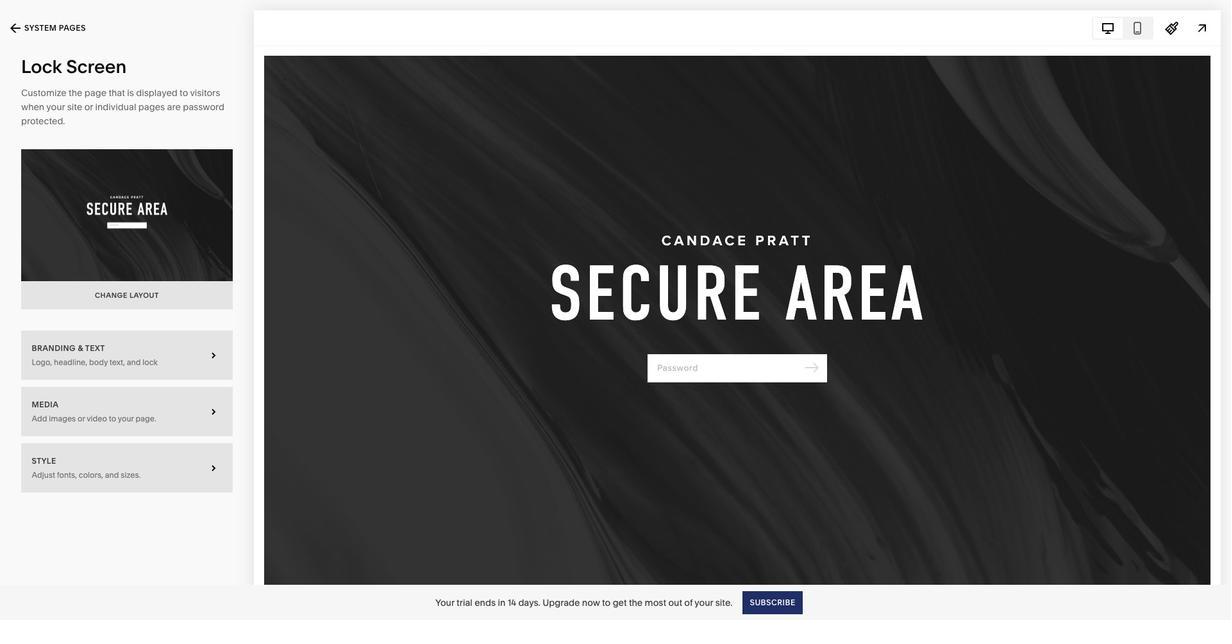 Task type: describe. For each thing, give the bounding box(es) containing it.
and inside style adjust fonts, colors, and sizes.
[[105, 471, 119, 480]]

or inside customize the page that is displayed to visitors when your site or individual pages are password protected.
[[84, 101, 93, 113]]

2 vertical spatial your
[[695, 597, 714, 609]]

are
[[167, 101, 181, 113]]

layout
[[130, 291, 159, 300]]

individual
[[95, 101, 136, 113]]

screen
[[66, 56, 127, 78]]

body
[[89, 358, 108, 367]]

now
[[582, 597, 600, 609]]

change
[[95, 291, 128, 300]]

lock full center 02 image
[[21, 149, 233, 282]]

is
[[127, 87, 134, 99]]

system pages
[[24, 23, 86, 33]]

site
[[67, 101, 82, 113]]

headline,
[[54, 358, 87, 367]]

of
[[685, 597, 693, 609]]

branding & text logo, headline, body text, and lock
[[32, 344, 158, 367]]

add
[[32, 414, 47, 424]]

pages
[[59, 23, 86, 33]]

1 vertical spatial the
[[629, 597, 643, 609]]

text
[[85, 344, 105, 353]]

colors,
[[79, 471, 103, 480]]

14
[[508, 597, 516, 609]]

system
[[24, 23, 57, 33]]

lock
[[21, 56, 62, 78]]

the inside customize the page that is displayed to visitors when your site or individual pages are password protected.
[[69, 87, 82, 99]]

displayed
[[136, 87, 178, 99]]

your trial ends in 14 days. upgrade now to get the most out of your site.
[[436, 597, 733, 609]]

upgrade
[[543, 597, 580, 609]]

logo,
[[32, 358, 52, 367]]

your inside customize the page that is displayed to visitors when your site or individual pages are password protected.
[[46, 101, 65, 113]]

system pages button
[[0, 14, 100, 42]]

or inside media add images or video to your page.
[[78, 414, 85, 424]]

customize
[[21, 87, 67, 99]]

subscribe
[[750, 598, 796, 608]]

to inside customize the page that is displayed to visitors when your site or individual pages are password protected.
[[180, 87, 188, 99]]

2 horizontal spatial to
[[602, 597, 611, 609]]

and inside branding & text logo, headline, body text, and lock
[[127, 358, 141, 367]]



Task type: vqa. For each thing, say whether or not it's contained in the screenshot.
the Mono corresponding to Tertiary Button
no



Task type: locate. For each thing, give the bounding box(es) containing it.
fonts,
[[57, 471, 77, 480]]

or
[[84, 101, 93, 113], [78, 414, 85, 424]]

1 vertical spatial to
[[109, 414, 116, 424]]

0 vertical spatial and
[[127, 358, 141, 367]]

customize the page that is displayed to visitors when your site or individual pages are password protected.
[[21, 87, 225, 127]]

0 vertical spatial or
[[84, 101, 93, 113]]

lock screen
[[21, 56, 127, 78]]

the right get
[[629, 597, 643, 609]]

and left sizes.
[[105, 471, 119, 480]]

your inside media add images or video to your page.
[[118, 414, 134, 424]]

1 horizontal spatial the
[[629, 597, 643, 609]]

or right site
[[84, 101, 93, 113]]

0 horizontal spatial the
[[69, 87, 82, 99]]

2 vertical spatial to
[[602, 597, 611, 609]]

trial
[[457, 597, 473, 609]]

branding
[[32, 344, 76, 353]]

style
[[32, 457, 56, 466]]

media add images or video to your page.
[[32, 400, 156, 424]]

0 vertical spatial the
[[69, 87, 82, 99]]

0 horizontal spatial your
[[46, 101, 65, 113]]

tab list
[[1094, 18, 1153, 38]]

0 horizontal spatial and
[[105, 471, 119, 480]]

0 horizontal spatial to
[[109, 414, 116, 424]]

to up are
[[180, 87, 188, 99]]

1 vertical spatial and
[[105, 471, 119, 480]]

your
[[436, 597, 455, 609]]

page.
[[136, 414, 156, 424]]

style adjust fonts, colors, and sizes.
[[32, 457, 141, 480]]

change layout link
[[21, 149, 233, 310]]

&
[[78, 344, 83, 353]]

most
[[645, 597, 666, 609]]

1 horizontal spatial your
[[118, 414, 134, 424]]

to
[[180, 87, 188, 99], [109, 414, 116, 424], [602, 597, 611, 609]]

1 horizontal spatial to
[[180, 87, 188, 99]]

0 vertical spatial your
[[46, 101, 65, 113]]

sizes.
[[121, 471, 141, 480]]

site.
[[716, 597, 733, 609]]

the up site
[[69, 87, 82, 99]]

get
[[613, 597, 627, 609]]

change layout
[[95, 291, 159, 300]]

1 vertical spatial your
[[118, 414, 134, 424]]

adjust
[[32, 471, 55, 480]]

and left lock
[[127, 358, 141, 367]]

or left the video
[[78, 414, 85, 424]]

that
[[109, 87, 125, 99]]

images
[[49, 414, 76, 424]]

lock
[[143, 358, 158, 367]]

to left get
[[602, 597, 611, 609]]

to right the video
[[109, 414, 116, 424]]

video
[[87, 414, 107, 424]]

ends
[[475, 597, 496, 609]]

subscribe button
[[743, 592, 803, 615]]

password
[[183, 101, 225, 113]]

and
[[127, 358, 141, 367], [105, 471, 119, 480]]

out
[[669, 597, 682, 609]]

when
[[21, 101, 44, 113]]

0 vertical spatial to
[[180, 87, 188, 99]]

your right of
[[695, 597, 714, 609]]

your
[[46, 101, 65, 113], [118, 414, 134, 424], [695, 597, 714, 609]]

days.
[[519, 597, 541, 609]]

text,
[[110, 358, 125, 367]]

protected.
[[21, 115, 65, 127]]

page
[[85, 87, 106, 99]]

1 vertical spatial or
[[78, 414, 85, 424]]

media
[[32, 400, 59, 410]]

visitors
[[190, 87, 220, 99]]

in
[[498, 597, 506, 609]]

pages
[[138, 101, 165, 113]]

1 horizontal spatial and
[[127, 358, 141, 367]]

2 horizontal spatial your
[[695, 597, 714, 609]]

the
[[69, 87, 82, 99], [629, 597, 643, 609]]

your down customize
[[46, 101, 65, 113]]

your left page.
[[118, 414, 134, 424]]

to inside media add images or video to your page.
[[109, 414, 116, 424]]



